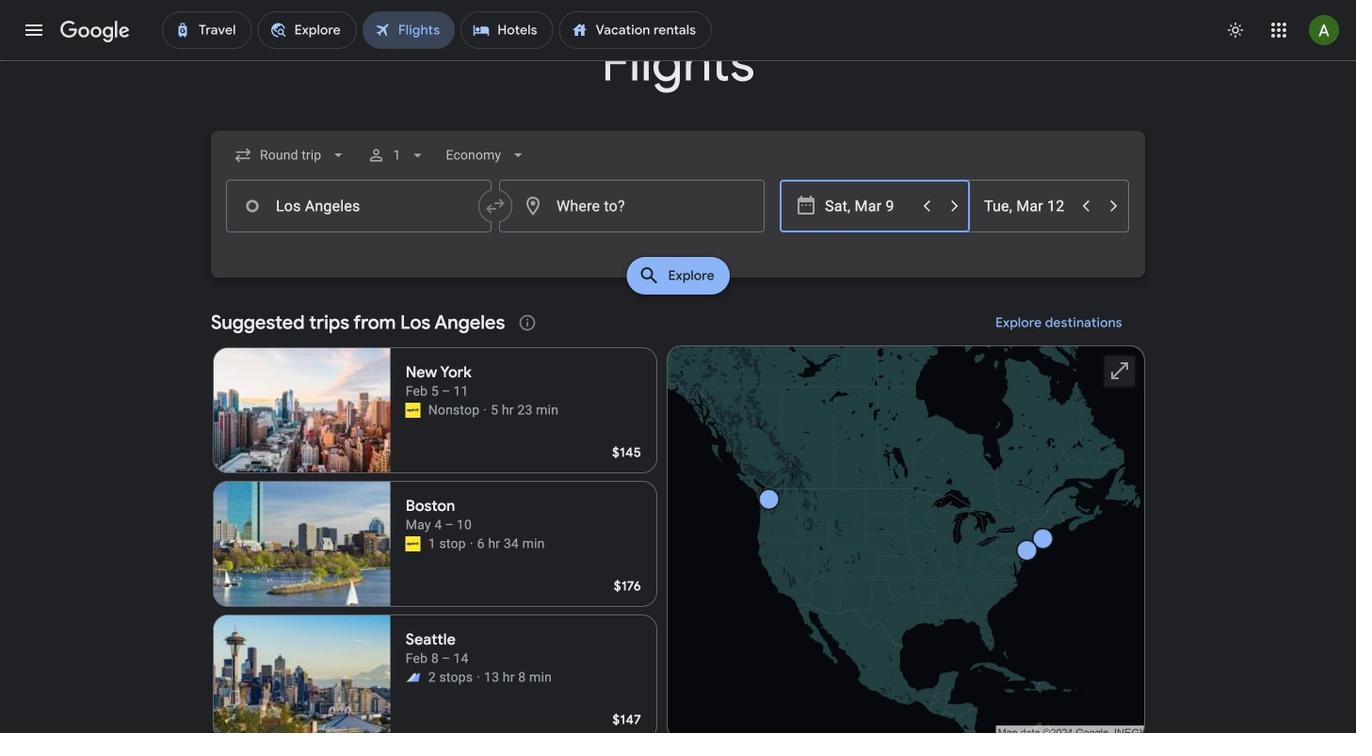 Task type: locate. For each thing, give the bounding box(es) containing it.
 image inside suggested trips from los angeles region
[[477, 669, 480, 688]]

1 vertical spatial spirit image
[[406, 537, 421, 552]]

2 spirit image from the top
[[406, 537, 421, 552]]

176 US dollars text field
[[614, 578, 641, 595]]

147 US dollars text field
[[613, 712, 641, 729]]

 image
[[483, 401, 487, 420], [470, 535, 473, 554]]

spirit image
[[406, 403, 421, 418], [406, 537, 421, 552]]

1 horizontal spatial  image
[[483, 401, 487, 420]]

0 vertical spatial  image
[[483, 401, 487, 420]]

spirit image for 145 us dollars text box on the bottom of the page
[[406, 403, 421, 418]]

 image for 145 us dollars text box on the bottom of the page spirit icon
[[483, 401, 487, 420]]

1 vertical spatial  image
[[470, 535, 473, 554]]

 image
[[477, 669, 480, 688]]

Return text field
[[984, 181, 1071, 232]]

None text field
[[226, 180, 492, 233]]

0 vertical spatial spirit image
[[406, 403, 421, 418]]

None field
[[226, 138, 355, 172], [438, 138, 535, 172], [226, 138, 355, 172], [438, 138, 535, 172]]

1 spirit image from the top
[[406, 403, 421, 418]]

0 horizontal spatial  image
[[470, 535, 473, 554]]

suggested trips from los angeles region
[[211, 300, 1145, 734]]



Task type: describe. For each thing, give the bounding box(es) containing it.
Where to? text field
[[499, 180, 765, 233]]

frontier and spirit image
[[406, 671, 421, 686]]

change appearance image
[[1213, 8, 1258, 53]]

main menu image
[[23, 19, 45, 41]]

Departure text field
[[825, 181, 912, 232]]

spirit image for 176 us dollars text box
[[406, 537, 421, 552]]

 image for 176 us dollars text box spirit icon
[[470, 535, 473, 554]]

Flight search field
[[196, 131, 1160, 300]]

145 US dollars text field
[[612, 445, 641, 462]]



Task type: vqa. For each thing, say whether or not it's contained in the screenshot.
the top Estimate:
no



